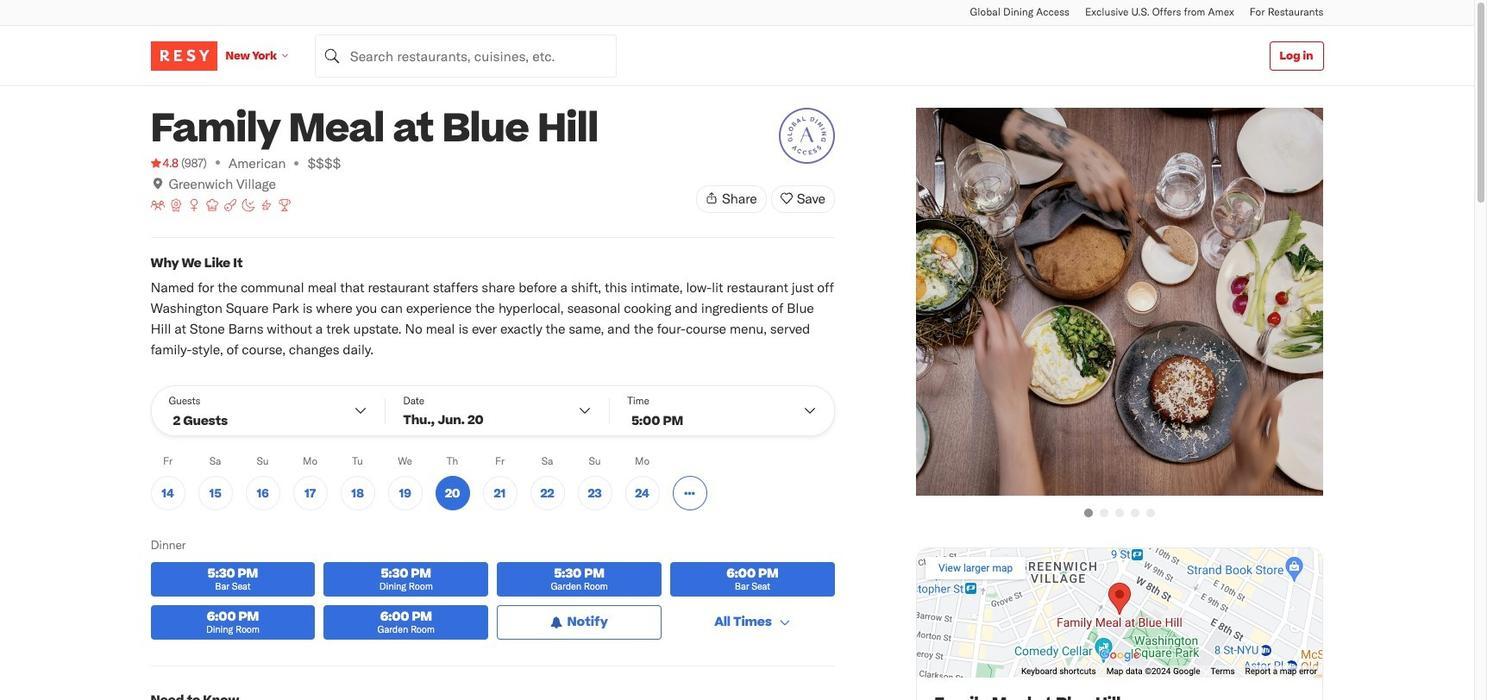 Task type: vqa. For each thing, say whether or not it's contained in the screenshot.
Search restaurants, cuisines, etc. text box
yes



Task type: locate. For each thing, give the bounding box(es) containing it.
None field
[[315, 34, 617, 77]]

4.8 out of 5 stars image
[[151, 154, 179, 172]]



Task type: describe. For each thing, give the bounding box(es) containing it.
Search restaurants, cuisines, etc. text field
[[315, 34, 617, 77]]



